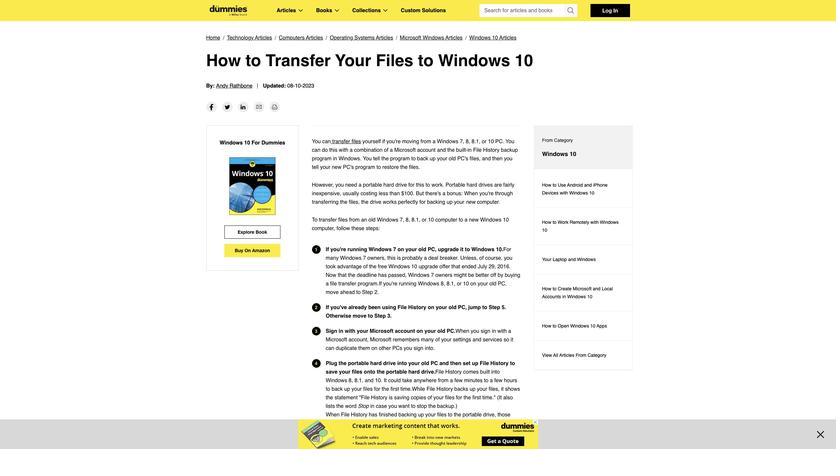 Task type: locate. For each thing, give the bounding box(es) containing it.
1 horizontal spatial move
[[353, 314, 367, 320]]

10 inside how to use android and iphone devices with windows 10
[[590, 191, 595, 196]]

logo image
[[206, 5, 251, 16]]

1 horizontal spatial 7
[[394, 247, 396, 253]]

2 horizontal spatial move
[[433, 430, 446, 436]]

the down backs
[[464, 395, 471, 401]]

but
[[416, 191, 424, 197]]

microsoft inside yourself if you're moving from a windows 7, 8, 8.1, or 10 pc. you can do this with a combination of a microsoft account and the built‐in file history backup program in windows. you tell the program to back up your old pc's files, and then you tell your new pc's program to restore the files.
[[395, 147, 416, 153]]

the right the lists
[[337, 404, 344, 410]]

1 vertical spatial if
[[326, 305, 329, 311]]

say
[[366, 421, 374, 427]]

this inside 'for many windows 7 owners, this is probably a deal breaker. unless, of course, you took advantage of the free windows 10 upgrade offer that ended july 29, 2016. now that the deadline has passed, windows 7 owners might be better off by buying a file transfer program.if you're running windows 8, 8.1, or 10 on your old pc, move ahead to step 2.'
[[388, 256, 396, 262]]

2 horizontal spatial this
[[416, 182, 425, 188]]

0 horizontal spatial account
[[395, 329, 415, 335]]

1 vertical spatial for
[[504, 247, 512, 253]]

on inside when you sign in with a microsoft account, microsoft remembers many of your settings and services so it can duplicate them on other pcs you sign into.
[[372, 346, 378, 352]]

has
[[379, 273, 387, 279], [369, 413, 378, 419]]

you down remembers
[[404, 346, 413, 352]]

it inside file history comes built into windows 8, 8.1, and 10. it could take anywhere from a few minutes to a few hours to back up your files for the first time.while file history backs up your files, it shows the statement "file history is saving copies of your files for the first time." (it also lists the word
[[501, 387, 504, 393]]

then inside yourself if you're moving from a windows 7, 8, 8.1, or 10 pc. you can do this with a combination of a microsoft account and the built‐in file history backup program in windows. you tell the program to back up your old pc's files, and then you tell your new pc's program to restore the files.
[[493, 156, 503, 162]]

1 horizontal spatial from
[[421, 139, 432, 145]]

for up case
[[374, 387, 381, 393]]

group
[[480, 4, 578, 17]]

8.1, up "file
[[355, 378, 364, 384]]

and right laptop
[[569, 257, 576, 263]]

0 vertical spatial new
[[332, 165, 342, 171]]

word
[[345, 404, 357, 410]]

7, inside the to transfer files from an old windows 7, 8, 8.1, or 10 computer to a new windows 10 computer, follow these steps:
[[400, 217, 405, 223]]

and left 'iphone'
[[585, 183, 592, 188]]

other
[[379, 346, 391, 352]]

1 vertical spatial by
[[441, 421, 447, 427]]

1 vertical spatial pc,
[[498, 281, 507, 287]]

0 horizontal spatial from
[[543, 138, 553, 143]]

to left open
[[553, 324, 557, 329]]

2 vertical spatial transfer
[[339, 281, 357, 287]]

for up 2016.
[[504, 247, 512, 253]]

or
[[482, 139, 487, 145], [422, 217, 427, 223], [457, 281, 462, 287]]

if inside 'if you've already been using file history on your old pc, jump to step 5. otherwise move to step 3.'
[[326, 305, 329, 311]]

want
[[399, 404, 410, 410]]

open collections list image
[[384, 9, 388, 12]]

log in
[[603, 7, 619, 14]]

1 horizontal spatial account
[[418, 147, 436, 153]]

0 horizontal spatial sign
[[414, 346, 424, 352]]

account up remembers
[[395, 329, 415, 335]]

file inside the stop in case you want to stop the backup.) when file history has finished backing up your files to the portable drive, those words change to say "files last copied," followed by the date and time it finished backing up your files, as shown. at that point, move to step 5.
[[341, 413, 350, 419]]

move inside 'for many windows 7 owners, this is probably a deal breaker. unless, of course, you took advantage of the free windows 10 upgrade offer that ended july 29, 2016. now that the deadline has passed, windows 7 owners might be better off by buying a file transfer program.if you're running windows 8, 8.1, or 10 on your old pc, move ahead to step 2.'
[[326, 290, 339, 296]]

1 horizontal spatial is
[[397, 256, 401, 262]]

or for pc.
[[482, 139, 487, 145]]

10. left it
[[375, 378, 383, 384]]

custom
[[401, 8, 421, 14]]

drive up than
[[396, 182, 407, 188]]

in right the sign
[[339, 329, 344, 335]]

cookie consent banner dialog
[[0, 426, 837, 450]]

windows inside how to use android and iphone devices with windows 10
[[570, 191, 589, 196]]

file inside 'if you've already been using file history on your old pc, jump to step 5. otherwise move to step 3.'
[[398, 305, 407, 311]]

to left the use
[[553, 183, 557, 188]]

8, up statement
[[349, 378, 353, 384]]

0 vertical spatial is
[[397, 256, 401, 262]]

by inside 'for many windows 7 owners, this is probably a deal breaker. unless, of course, you took advantage of the free windows 10 upgrade offer that ended july 29, 2016. now that the deadline has passed, windows 7 owners might be better off by buying a file transfer program.if you're running windows 8, 8.1, or 10 on your old pc, move ahead to step 2.'
[[498, 273, 504, 279]]

your left 'settings'
[[442, 337, 452, 343]]

can up plug
[[326, 346, 335, 352]]

pc,
[[428, 247, 437, 253], [498, 281, 507, 287], [458, 305, 467, 311]]

7 left owners,
[[363, 256, 366, 262]]

history inside plug the portable hard drive into your old pc and then set up file history to save your files onto the portable hard drive.
[[491, 361, 509, 367]]

in down create
[[563, 295, 566, 300]]

0 vertical spatial drive
[[396, 182, 407, 188]]

0 vertical spatial from
[[421, 139, 432, 145]]

a
[[433, 139, 436, 145], [350, 147, 353, 153], [390, 147, 393, 153], [359, 182, 362, 188], [443, 191, 446, 197], [465, 217, 468, 223], [424, 256, 427, 262], [326, 281, 329, 287], [509, 329, 512, 335], [450, 378, 453, 384], [490, 378, 493, 384]]

1 vertical spatial move
[[353, 314, 367, 320]]

all
[[554, 353, 559, 359]]

finished
[[379, 413, 397, 419], [495, 421, 513, 427]]

1 vertical spatial is
[[389, 395, 393, 401]]

took
[[326, 264, 336, 270]]

when inside when you sign in with a microsoft account, microsoft remembers many of your settings and services so it can duplicate them on other pcs you sign into.
[[456, 329, 470, 335]]

from inside file history comes built into windows 8, 8.1, and 10. it could take anywhere from a few minutes to a few hours to back up your files for the first time.while file history backs up your files, it shows the statement "file history is saving copies of your files for the first time." (it also lists the word
[[438, 378, 449, 384]]

category up windows 10
[[555, 138, 573, 143]]

1 vertical spatial category
[[588, 353, 607, 359]]

with down transfer files link
[[339, 147, 349, 153]]

on inside 'for many windows 7 owners, this is probably a deal breaker. unless, of course, you took advantage of the free windows 10 upgrade offer that ended july 29, 2016. now that the deadline has passed, windows 7 owners might be better off by buying a file transfer program.if you're running windows 8, 8.1, or 10 on your old pc, move ahead to step 2.'
[[471, 281, 477, 287]]

files inside plug the portable hard drive into your old pc and then set up file history to save your files onto the portable hard drive.
[[352, 370, 363, 376]]

in left windows.
[[333, 156, 337, 162]]

this up but
[[416, 182, 425, 188]]

0 vertical spatial by
[[498, 273, 504, 279]]

the down owners,
[[369, 264, 377, 270]]

computer,
[[312, 226, 335, 232]]

back up the files. in the top of the page
[[418, 156, 429, 162]]

10 inside yourself if you're moving from a windows 7, 8, 8.1, or 10 pc. you can do this with a combination of a microsoft account and the built‐in file history backup program in windows. you tell the program to back up your old pc's files, and then you tell your new pc's program to restore the files.
[[488, 139, 494, 145]]

10 inside tab
[[570, 151, 577, 158]]

pc. inside yourself if you're moving from a windows 7, 8, 8.1, or 10 pc. you can do this with a combination of a microsoft account and the built‐in file history backup program in windows. you tell the program to back up your old pc's files, and then you tell your new pc's program to restore the files.
[[496, 139, 505, 145]]

pc's down built‐in
[[458, 156, 469, 162]]

better
[[476, 273, 489, 279]]

windows.
[[339, 156, 362, 162]]

0 vertical spatial transfer
[[333, 139, 350, 145]]

1 vertical spatial 7
[[363, 256, 366, 262]]

7, for a
[[460, 139, 465, 145]]

1 horizontal spatial you
[[363, 156, 372, 162]]

a right computer
[[465, 217, 468, 223]]

0 horizontal spatial or
[[422, 217, 427, 223]]

1 vertical spatial then
[[451, 361, 462, 367]]

7, down perfectly
[[400, 217, 405, 223]]

0 vertical spatial 10.
[[496, 247, 504, 253]]

1 horizontal spatial category
[[588, 353, 607, 359]]

7, inside yourself if you're moving from a windows 7, 8, 8.1, or 10 pc. you can do this with a combination of a microsoft account and the built‐in file history backup program in windows. you tell the program to back up your old pc's files, and then you tell your new pc's program to restore the files.
[[460, 139, 465, 145]]

your inside however, you need a portable hard drive for this to work. portable hard drives are fairly inexpensive, usually costing less than $100. but there's a bonus: when you're through transferring the files, the drive works perfectly for backing up your
[[454, 200, 465, 205]]

if
[[326, 247, 329, 253], [326, 305, 329, 311]]

2 vertical spatial drive
[[384, 361, 396, 367]]

it
[[461, 247, 464, 253], [511, 337, 514, 343], [501, 387, 504, 393], [491, 421, 493, 427]]

few up backs
[[455, 378, 463, 384]]

how left the work
[[543, 220, 552, 225]]

0 horizontal spatial 10.
[[375, 378, 383, 384]]

windows 10 for dummies
[[220, 140, 285, 146]]

7, up built‐in
[[460, 139, 465, 145]]

create
[[558, 287, 572, 292]]

upgrade inside 'for many windows 7 owners, this is probably a deal breaker. unless, of course, you took advantage of the free windows 10 upgrade offer that ended july 29, 2016. now that the deadline has passed, windows 7 owners might be better off by buying a file transfer program.if you're running windows 8, 8.1, or 10 on your old pc, move ahead to step 2.'
[[419, 264, 438, 270]]

already
[[349, 305, 367, 311]]

and right 'settings'
[[473, 337, 482, 343]]

your left laptop
[[543, 257, 552, 263]]

2 vertical spatial that
[[408, 430, 417, 436]]

you down combination
[[363, 156, 372, 162]]

7,
[[460, 139, 465, 145], [400, 217, 405, 223]]

backing up copied,"
[[399, 413, 417, 419]]

as
[[377, 430, 383, 436]]

up up work.
[[430, 156, 436, 162]]

0 horizontal spatial pc,
[[428, 247, 437, 253]]

into
[[398, 361, 407, 367], [492, 370, 500, 376]]

microsoft windows articles link
[[400, 34, 463, 42]]

hours
[[504, 378, 518, 384]]

8, inside 'for many windows 7 owners, this is probably a deal breaker. unless, of course, you took advantage of the free windows 10 upgrade offer that ended july 29, 2016. now that the deadline has passed, windows 7 owners might be better off by buying a file transfer program.if you're running windows 8, 8.1, or 10 on your old pc, move ahead to step 2.'
[[441, 281, 446, 287]]

how for how to transfer your files to windows 10
[[206, 51, 241, 70]]

yourself if you're moving from a windows 7, 8, 8.1, or 10 pc. you can do this with a combination of a microsoft account and the built‐in file history backup program in windows. you tell the program to back up your old pc's files, and then you tell your new pc's program to restore the files.
[[312, 139, 518, 171]]

to inside however, you need a portable hard drive for this to work. portable hard drives are fairly inexpensive, usually costing less than $100. but there's a bonus: when you're through transferring the files, the drive works perfectly for backing up your
[[426, 182, 430, 188]]

these
[[352, 226, 365, 232]]

drive inside plug the portable hard drive into your old pc and then set up file history to save your files onto the portable hard drive.
[[384, 361, 396, 367]]

history inside 'if you've already been using file history on your old pc, jump to step 5. otherwise move to step 3.'
[[409, 305, 427, 311]]

back inside yourself if you're moving from a windows 7, 8, 8.1, or 10 pc. you can do this with a combination of a microsoft account and the built‐in file history backup program in windows. you tell the program to back up your old pc's files, and then you tell your new pc's program to restore the files.
[[418, 156, 429, 162]]

8.1, inside yourself if you're moving from a windows 7, 8, 8.1, or 10 pc. you can do this with a combination of a microsoft account and the built‐in file history backup program in windows. you tell the program to back up your old pc's files, and then you tell your new pc's program to restore the files.
[[472, 139, 481, 145]]

1 vertical spatial backing
[[399, 413, 417, 419]]

case
[[376, 404, 387, 410]]

how inside how to create microsoft and local accounts in windows 10
[[543, 287, 552, 292]]

0 vertical spatial your
[[335, 51, 372, 70]]

3.
[[388, 314, 392, 320]]

running
[[348, 247, 367, 253], [399, 281, 417, 287]]

to up accounts
[[553, 287, 557, 292]]

old left pc
[[422, 361, 430, 367]]

2 vertical spatial 7
[[431, 273, 434, 279]]

and inside how to create microsoft and local accounts in windows 10
[[593, 287, 601, 292]]

of right copies
[[428, 395, 432, 401]]

a left deal at the bottom of the page
[[424, 256, 427, 262]]

how
[[206, 51, 241, 70], [543, 183, 552, 188], [543, 220, 552, 225], [543, 287, 552, 292], [543, 324, 552, 329]]

of inside file history comes built into windows 8, 8.1, and 10. it could take anywhere from a few minutes to a few hours to back up your files for the first time.while file history backs up your files, it shows the statement "file history is saving copies of your files for the first time." (it also lists the word
[[428, 395, 432, 401]]

program down the do at the left
[[312, 156, 332, 162]]

by inside the stop in case you want to stop the backup.) when file history has finished backing up your files to the portable drive, those words change to say "files last copied," followed by the date and time it finished backing up your files, as shown. at that point, move to step 5.
[[441, 421, 447, 427]]

is left saving
[[389, 395, 393, 401]]

how for how to use android and iphone devices with windows 10
[[543, 183, 552, 188]]

many
[[326, 256, 339, 262], [421, 337, 434, 343]]

copies
[[411, 395, 426, 401]]

0 vertical spatial 7
[[394, 247, 396, 253]]

computers articles
[[279, 35, 323, 41]]

old up "portable"
[[449, 156, 456, 162]]

8.1, up built‐in
[[472, 139, 481, 145]]

pc. up 'settings'
[[447, 329, 456, 335]]

minutes
[[465, 378, 483, 384]]

windows inside microsoft windows articles link
[[423, 35, 444, 41]]

plug
[[326, 361, 337, 367]]

your down operating systems articles
[[335, 51, 372, 70]]

move down 'followed'
[[433, 430, 446, 436]]

portable inside however, you need a portable hard drive for this to work. portable hard drives are fairly inexpensive, usually costing less than $100. but there's a bonus: when you're through transferring the files, the drive works perfectly for backing up your
[[363, 182, 382, 188]]

explore book
[[238, 230, 267, 235]]

1 horizontal spatial or
[[457, 281, 462, 287]]

windows inside how to work remotely with windows 10
[[600, 220, 619, 225]]

0 vertical spatial 5.
[[502, 305, 506, 311]]

0 vertical spatial that
[[452, 264, 461, 270]]

first left time."
[[473, 395, 481, 401]]

pc, left jump
[[458, 305, 467, 311]]

2 horizontal spatial pc,
[[498, 281, 507, 287]]

0 horizontal spatial for
[[252, 140, 260, 146]]

with inside how to work remotely with windows 10
[[591, 220, 599, 225]]

a inside the to transfer files from an old windows 7, 8, 8.1, or 10 computer to a new windows 10 computer, follow these steps:
[[465, 217, 468, 223]]

when
[[465, 191, 478, 197], [456, 329, 470, 335], [326, 413, 340, 419]]

pc, inside 'for many windows 7 owners, this is probably a deal breaker. unless, of course, you took advantage of the free windows 10 upgrade offer that ended july 29, 2016. now that the deadline has passed, windows 7 owners might be better off by buying a file transfer program.if you're running windows 8, 8.1, or 10 on your old pc, move ahead to step 2.'
[[498, 281, 507, 287]]

history
[[484, 147, 500, 153], [409, 305, 427, 311], [491, 361, 509, 367], [446, 370, 462, 376], [437, 387, 453, 393], [371, 395, 388, 401], [351, 413, 368, 419]]

you
[[504, 156, 513, 162], [336, 182, 344, 188], [504, 256, 513, 262], [471, 329, 480, 335], [404, 346, 413, 352], [389, 404, 397, 410]]

has up say
[[369, 413, 378, 419]]

1 few from the left
[[455, 378, 463, 384]]

files, down say
[[365, 430, 376, 436]]

plug the portable hard drive into your old pc and then set up file history to save your files onto the portable hard drive.
[[326, 361, 515, 376]]

1 vertical spatial many
[[421, 337, 434, 343]]

with inside when you sign in with a microsoft account, microsoft remembers many of your settings and services so it can duplicate them on other pcs you sign into.
[[498, 329, 507, 335]]

to right computer
[[459, 217, 464, 223]]

2 if from the top
[[326, 305, 329, 311]]

you down backup
[[504, 156, 513, 162]]

windows inside yourself if you're moving from a windows 7, 8, 8.1, or 10 pc. you can do this with a combination of a microsoft account and the built‐in file history backup program in windows. you tell the program to back up your old pc's files, and then you tell your new pc's program to restore the files.
[[437, 139, 459, 145]]

1 horizontal spatial 10.
[[496, 247, 504, 253]]

this inside yourself if you're moving from a windows 7, 8, 8.1, or 10 pc. you can do this with a combination of a microsoft account and the built‐in file history backup program in windows. you tell the program to back up your old pc's files, and then you tell your new pc's program to restore the files.
[[330, 147, 338, 153]]

the left date
[[448, 421, 456, 427]]

2 horizontal spatial or
[[482, 139, 487, 145]]

buy on amazon
[[235, 248, 270, 254]]

1 horizontal spatial by
[[498, 273, 504, 279]]

for left dummies
[[252, 140, 260, 146]]

might
[[454, 273, 467, 279]]

0 vertical spatial has
[[379, 273, 387, 279]]

windows inside how to create microsoft and local accounts in windows 10
[[568, 295, 586, 300]]

collections
[[353, 8, 381, 14]]

transfer
[[333, 139, 350, 145], [319, 217, 337, 223], [339, 281, 357, 287]]

in up services
[[492, 329, 496, 335]]

2 horizontal spatial backing
[[427, 200, 446, 205]]

7 up 'passed,'
[[394, 247, 396, 253]]

custom solutions
[[401, 8, 446, 14]]

2 horizontal spatial 7
[[431, 273, 434, 279]]

of
[[384, 147, 389, 153], [480, 256, 484, 262], [364, 264, 368, 270], [436, 337, 440, 343], [428, 395, 432, 401]]

into inside file history comes built into windows 8, 8.1, and 10. it could take anywhere from a few minutes to a few hours to back up your files for the first time.while file history backs up your files, it shows the statement "file history is saving copies of your files for the first time." (it also lists the word
[[492, 370, 500, 376]]

has inside 'for many windows 7 owners, this is probably a deal breaker. unless, of course, you took advantage of the free windows 10 upgrade offer that ended july 29, 2016. now that the deadline has passed, windows 7 owners might be better off by buying a file transfer program.if you're running windows 8, 8.1, or 10 on your old pc, move ahead to step 2.'
[[379, 273, 387, 279]]

breaker.
[[440, 256, 459, 262]]

2 horizontal spatial from
[[438, 378, 449, 384]]

0 horizontal spatial back
[[332, 387, 343, 393]]

0 vertical spatial pc.
[[496, 139, 505, 145]]

1 vertical spatial upgrade
[[419, 264, 438, 270]]

your
[[437, 156, 448, 162], [320, 165, 331, 171], [454, 200, 465, 205], [406, 247, 417, 253], [478, 281, 488, 287], [436, 305, 448, 311], [357, 329, 369, 335], [425, 329, 436, 335], [442, 337, 452, 343], [409, 361, 420, 367], [339, 370, 351, 376], [352, 387, 362, 393], [477, 387, 488, 393], [434, 395, 444, 401], [426, 413, 436, 419], [353, 430, 363, 436]]

for
[[409, 182, 415, 188], [420, 200, 426, 205], [374, 387, 381, 393], [456, 395, 463, 401]]

0 vertical spatial tell
[[374, 156, 380, 162]]

to right jump
[[483, 305, 488, 311]]

0 horizontal spatial pc's
[[343, 165, 354, 171]]

"files
[[376, 421, 389, 427]]

how inside how to use android and iphone devices with windows 10
[[543, 183, 552, 188]]

with inside how to use android and iphone devices with windows 10
[[560, 191, 569, 196]]

running inside 'for many windows 7 owners, this is probably a deal breaker. unless, of course, you took advantage of the free windows 10 upgrade offer that ended july 29, 2016. now that the deadline has passed, windows 7 owners might be better off by buying a file transfer program.if you're running windows 8, 8.1, or 10 on your old pc, move ahead to step 2.'
[[399, 281, 417, 287]]

1 horizontal spatial pc,
[[458, 305, 467, 311]]

2 vertical spatial or
[[457, 281, 462, 287]]

8, down perfectly
[[406, 217, 410, 223]]

you inside however, you need a portable hard drive for this to work. portable hard drives are fairly inexpensive, usually costing less than $100. but there's a bonus: when you're through transferring the files, the drive works perfectly for backing up your
[[336, 182, 344, 188]]

files inside the stop in case you want to stop the backup.) when file history has finished backing up your files to the portable drive, those words change to say "files last copied," followed by the date and time it finished backing up your files, as shown. at that point, move to step 5.
[[438, 413, 447, 419]]

from
[[543, 138, 553, 143], [576, 353, 587, 359]]

and inside the your laptop and windows link
[[569, 257, 576, 263]]

operating systems articles link
[[330, 34, 393, 42]]

to inside 'for many windows 7 owners, this is probably a deal breaker. unless, of course, you took advantage of the free windows 10 upgrade offer that ended july 29, 2016. now that the deadline has passed, windows 7 owners might be better off by buying a file transfer program.if you're running windows 8, 8.1, or 10 on your old pc, move ahead to step 2.'
[[357, 290, 361, 296]]

microsoft right create
[[573, 287, 592, 292]]

can inside yourself if you're moving from a windows 7, 8, 8.1, or 10 pc. you can do this with a combination of a microsoft account and the built‐in file history backup program in windows. you tell the program to back up your old pc's files, and then you tell your new pc's program to restore the files.
[[312, 147, 321, 153]]

with down the use
[[560, 191, 569, 196]]

0 horizontal spatial by
[[441, 421, 447, 427]]

0 vertical spatial or
[[482, 139, 487, 145]]

in inside how to create microsoft and local accounts in windows 10
[[563, 295, 566, 300]]

move inside the stop in case you want to stop the backup.) when file history has finished backing up your files to the portable drive, those words change to say "files last copied," followed by the date and time it finished backing up your files, as shown. at that point, move to step 5.
[[433, 430, 446, 436]]

0 vertical spatial sign
[[481, 329, 491, 335]]

to left work.
[[426, 182, 430, 188]]

up inside yourself if you're moving from a windows 7, 8, 8.1, or 10 pc. you can do this with a combination of a microsoft account and the built‐in file history backup program in windows. you tell the program to back up your old pc's files, and then you tell your new pc's program to restore the files.
[[430, 156, 436, 162]]

to up the lists
[[326, 387, 330, 393]]

move inside 'if you've already been using file history on your old pc, jump to step 5. otherwise move to step 3.'
[[353, 314, 367, 320]]

could
[[389, 378, 401, 384]]

can inside when you sign in with a microsoft account, microsoft remembers many of your settings and services so it can duplicate them on other pcs you sign into.
[[326, 346, 335, 352]]

it up the unless, on the right bottom of the page
[[461, 247, 464, 253]]

0 horizontal spatial is
[[389, 395, 393, 401]]

you left need
[[336, 182, 344, 188]]

history inside the stop in case you want to stop the backup.) when file history has finished backing up your files to the portable drive, those words change to say "files last copied," followed by the date and time it finished backing up your files, as shown. at that point, move to step 5.
[[351, 413, 368, 419]]

step inside 'for many windows 7 owners, this is probably a deal breaker. unless, of course, you took advantage of the free windows 10 upgrade offer that ended july 29, 2016. now that the deadline has passed, windows 7 owners might be better off by buying a file transfer program.if you're running windows 8, 8.1, or 10 on your old pc, move ahead to step 2.'
[[362, 290, 373, 296]]

advertisement region
[[534, 93, 633, 176], [298, 420, 538, 450]]

windows 10
[[543, 151, 577, 158]]

step down program.if on the bottom
[[362, 290, 373, 296]]

hard up take
[[409, 370, 420, 376]]

move down already
[[353, 314, 367, 320]]

2 vertical spatial pc,
[[458, 305, 467, 311]]

2.
[[375, 290, 379, 296]]

technology articles
[[227, 35, 272, 41]]

time."
[[483, 395, 496, 401]]

0 vertical spatial many
[[326, 256, 339, 262]]

1 vertical spatial account
[[395, 329, 415, 335]]

and right pc
[[440, 361, 449, 367]]

stop in case you want to stop the backup.) when file history has finished backing up your files to the portable drive, those words change to say "files last copied," followed by the date and time it finished backing up your files, as shown. at that point, move to step 5.
[[326, 404, 513, 436]]

1 horizontal spatial many
[[421, 337, 434, 343]]

pc's
[[458, 156, 469, 162], [343, 165, 354, 171]]

then inside plug the portable hard drive into your old pc and then set up file history to save your files onto the portable hard drive.
[[451, 361, 462, 367]]

custom solutions link
[[401, 6, 446, 15]]

history inside yourself if you're moving from a windows 7, 8, 8.1, or 10 pc. you can do this with a combination of a microsoft account and the built‐in file history backup program in windows. you tell the program to back up your old pc's files, and then you tell your new pc's program to restore the files.
[[484, 147, 500, 153]]

time
[[479, 421, 489, 427]]

8, inside yourself if you're moving from a windows 7, 8, 8.1, or 10 pc. you can do this with a combination of a microsoft account and the built‐in file history backup program in windows. you tell the program to back up your old pc's files, and then you tell your new pc's program to restore the files.
[[466, 139, 471, 145]]

need
[[346, 182, 357, 188]]

0 horizontal spatial many
[[326, 256, 339, 262]]

you're down drives
[[480, 191, 494, 197]]

0 horizontal spatial from
[[349, 217, 360, 223]]

1 vertical spatial this
[[416, 182, 425, 188]]

how for how to open windows 10 apps
[[543, 324, 552, 329]]

you inside the stop in case you want to stop the backup.) when file history has finished backing up your files to the portable drive, those words change to say "files last copied," followed by the date and time it finished backing up your files, as shown. at that point, move to step 5.
[[389, 404, 397, 410]]

2 vertical spatial from
[[438, 378, 449, 384]]

apps
[[597, 324, 608, 329]]

many up took
[[326, 256, 339, 262]]

from inside the windows 10 tab
[[543, 138, 553, 143]]

1 vertical spatial 10.
[[375, 378, 383, 384]]

than
[[390, 191, 400, 197]]

files up the follow
[[339, 217, 348, 223]]

has down free
[[379, 273, 387, 279]]

to left stop
[[411, 404, 416, 410]]

0 horizontal spatial few
[[455, 378, 463, 384]]

it right time
[[491, 421, 493, 427]]

1 horizontal spatial for
[[504, 247, 512, 253]]

how to create microsoft and local accounts in windows 10 link
[[535, 275, 633, 312]]

0 vertical spatial if
[[326, 247, 329, 253]]

1 horizontal spatial then
[[493, 156, 503, 162]]

lists
[[326, 404, 335, 410]]

sign up services
[[481, 329, 491, 335]]

when inside however, you need a portable hard drive for this to work. portable hard drives are fairly inexpensive, usually costing less than $100. but there's a bonus: when you're through transferring the files, the drive works perfectly for backing up your
[[465, 191, 478, 197]]

portable up the onto
[[348, 361, 369, 367]]

first down could
[[391, 387, 399, 393]]

a up windows.
[[350, 147, 353, 153]]

program
[[312, 156, 332, 162], [391, 156, 410, 162], [356, 165, 375, 171]]

a left minutes
[[450, 378, 453, 384]]

1 if from the top
[[326, 247, 329, 253]]

1 vertical spatial from
[[576, 353, 587, 359]]

1 vertical spatial 7,
[[400, 217, 405, 223]]

portable up could
[[386, 370, 407, 376]]

by right 'followed'
[[441, 421, 447, 427]]

step inside the stop in case you want to stop the backup.) when file history has finished backing up your files to the portable drive, those words change to say "files last copied," followed by the date and time it finished backing up your files, as shown. at that point, move to step 5.
[[453, 430, 464, 436]]

1 horizontal spatial back
[[418, 156, 429, 162]]

0 horizontal spatial this
[[330, 147, 338, 153]]

pc's down windows.
[[343, 165, 354, 171]]

0 horizontal spatial move
[[326, 290, 339, 296]]

1 horizontal spatial this
[[388, 256, 396, 262]]

or inside yourself if you're moving from a windows 7, 8, 8.1, or 10 pc. you can do this with a combination of a microsoft account and the built‐in file history backup program in windows. you tell the program to back up your old pc's files, and then you tell your new pc's program to restore the files.
[[482, 139, 487, 145]]

1 vertical spatial finished
[[495, 421, 513, 427]]

1 vertical spatial running
[[399, 281, 417, 287]]

amazon
[[252, 248, 270, 254]]

pc.
[[496, 139, 505, 145], [447, 329, 456, 335]]

portable
[[363, 182, 382, 188], [348, 361, 369, 367], [386, 370, 407, 376], [463, 413, 482, 419]]

2 vertical spatial backing
[[326, 430, 344, 436]]

to inside the to transfer files from an old windows 7, 8, 8.1, or 10 computer to a new windows 10 computer, follow these steps:
[[459, 217, 464, 223]]

to down microsoft windows articles link
[[418, 51, 434, 70]]

that inside the stop in case you want to stop the backup.) when file history has finished backing up your files to the portable drive, those words change to say "files last copied," followed by the date and time it finished backing up your files, as shown. at that point, move to step 5.
[[408, 430, 417, 436]]

passed,
[[389, 273, 407, 279]]

file
[[474, 147, 482, 153], [398, 305, 407, 311], [480, 361, 489, 367], [436, 370, 444, 376], [427, 387, 435, 393], [341, 413, 350, 419]]

0 horizontal spatial running
[[348, 247, 367, 253]]

explore
[[238, 230, 255, 235]]

by
[[498, 273, 504, 279], [441, 421, 447, 427]]

file right built‐in
[[474, 147, 482, 153]]

1 horizontal spatial 5.
[[502, 305, 506, 311]]

1 vertical spatial that
[[338, 273, 347, 279]]

when you sign in with a microsoft account, microsoft remembers many of your settings and services so it can duplicate them on other pcs you sign into.
[[326, 329, 514, 352]]

or for computer
[[422, 217, 427, 223]]

last
[[390, 421, 399, 427]]

if you've already been using file history on your old pc, jump to step 5. otherwise move to step 3.
[[326, 305, 506, 320]]

also
[[504, 395, 513, 401]]

10. up course,
[[496, 247, 504, 253]]

many up 'into.'
[[421, 337, 434, 343]]

1 horizontal spatial pc.
[[496, 139, 505, 145]]

microsoft down custom
[[400, 35, 422, 41]]

10-
[[295, 83, 303, 89]]

portable inside the stop in case you want to stop the backup.) when file history has finished backing up your files to the portable drive, those words change to say "files last copied," followed by the date and time it finished backing up your files, as shown. at that point, move to step 5.
[[463, 413, 482, 419]]

usually
[[343, 191, 359, 197]]

with inside yourself if you're moving from a windows 7, 8, 8.1, or 10 pc. you can do this with a combination of a microsoft account and the built‐in file history backup program in windows. you tell the program to back up your old pc's files, and then you tell your new pc's program to restore the files.
[[339, 147, 349, 153]]



Task type: vqa. For each thing, say whether or not it's contained in the screenshot.
WINDOWS 10 Tab
yes



Task type: describe. For each thing, give the bounding box(es) containing it.
0 vertical spatial finished
[[379, 413, 397, 419]]

0 vertical spatial upgrade
[[438, 247, 459, 253]]

2023
[[303, 83, 315, 89]]

your up probably
[[406, 247, 417, 253]]

the left built‐in
[[448, 147, 455, 153]]

your inside 'for many windows 7 owners, this is probably a deal breaker. unless, of course, you took advantage of the free windows 10 upgrade offer that ended july 29, 2016. now that the deadline has passed, windows 7 owners might be better off by buying a file transfer program.if you're running windows 8, 8.1, or 10 on your old pc, move ahead to step 2.'
[[478, 281, 488, 287]]

windows inside file history comes built into windows 8, 8.1, and 10. it could take anywhere from a few minutes to a few hours to back up your files for the first time.while file history backs up your files, it shows the statement "file history is saving copies of your files for the first time." (it also lists the word
[[326, 378, 347, 384]]

to inside how to use android and iphone devices with windows 10
[[553, 183, 557, 188]]

1 vertical spatial tell
[[312, 165, 319, 171]]

to inside how to work remotely with windows 10
[[553, 220, 557, 225]]

windows inside the windows 10 tab
[[543, 151, 569, 158]]

1 vertical spatial advertisement region
[[298, 420, 538, 450]]

to inside how to create microsoft and local accounts in windows 10
[[553, 287, 557, 292]]

how to open windows 10 apps link
[[535, 312, 633, 341]]

if for if you've already been using file history on your old pc, jump to step 5. otherwise move to step 3.
[[326, 305, 329, 311]]

on
[[245, 248, 251, 254]]

file down 'anywhere'
[[427, 387, 435, 393]]

microsoft down the sign
[[326, 337, 347, 343]]

the left the files. in the top of the page
[[401, 165, 408, 171]]

windows 10 articles
[[470, 35, 517, 41]]

jump
[[469, 305, 481, 311]]

2 horizontal spatial program
[[391, 156, 410, 162]]

files up "file
[[364, 387, 373, 393]]

in inside the stop in case you want to stop the backup.) when file history has finished backing up your files to the portable drive, those words change to say "files last copied," followed by the date and time it finished backing up your files, as shown. at that point, move to step 5.
[[371, 404, 375, 410]]

open book categories image
[[335, 9, 339, 12]]

0 horizontal spatial backing
[[326, 430, 344, 436]]

if for if you're running windows 7 on your old pc, upgrade it to windows 10.
[[326, 247, 329, 253]]

to up the unless, on the right bottom of the page
[[465, 247, 470, 253]]

comes
[[464, 370, 479, 376]]

backing inside however, you need a portable hard drive for this to work. portable hard drives are fairly inexpensive, usually costing less than $100. but there's a bonus: when you're through transferring the files, the drive works perfectly for backing up your
[[427, 200, 446, 205]]

up down stop
[[418, 413, 424, 419]]

a up time."
[[490, 378, 493, 384]]

8, inside the to transfer files from an old windows 7, 8, 8.1, or 10 computer to a new windows 10 computer, follow these steps:
[[406, 217, 410, 223]]

advantage
[[337, 264, 362, 270]]

to transfer files from an old windows 7, 8, 8.1, or 10 computer to a new windows 10 computer, follow these steps:
[[312, 217, 509, 232]]

5. inside the stop in case you want to stop the backup.) when file history has finished backing up your files to the portable drive, those words change to say "files last copied," followed by the date and time it finished backing up your files, as shown. at that point, move to step 5.
[[466, 430, 470, 436]]

off
[[491, 273, 497, 279]]

owners
[[436, 273, 453, 279]]

Search for articles and books text field
[[480, 4, 565, 17]]

you're inside 'for many windows 7 owners, this is probably a deal breaker. unless, of course, you took advantage of the free windows 10 upgrade offer that ended july 29, 2016. now that the deadline has passed, windows 7 owners might be better off by buying a file transfer program.if you're running windows 8, 8.1, or 10 on your old pc, move ahead to step 2.'
[[384, 281, 398, 287]]

android
[[568, 183, 583, 188]]

your up take
[[409, 361, 420, 367]]

1 horizontal spatial from
[[576, 353, 587, 359]]

pc, inside 'if you've already been using file history on your old pc, jump to step 5. otherwise move to step 3.'
[[458, 305, 467, 311]]

files, inside the stop in case you want to stop the backup.) when file history has finished backing up your files to the portable drive, those words change to say "files last copied," followed by the date and time it finished backing up your files, as shown. at that point, move to step 5.
[[365, 430, 376, 436]]

the down 'costing'
[[361, 200, 369, 205]]

0 vertical spatial can
[[323, 139, 331, 145]]

transfer inside 'for many windows 7 owners, this is probably a deal breaker. unless, of course, you took advantage of the free windows 10 upgrade offer that ended july 29, 2016. now that the deadline has passed, windows 7 owners might be better off by buying a file transfer program.if you're running windows 8, 8.1, or 10 on your old pc, move ahead to step 2.'
[[339, 281, 357, 287]]

so
[[504, 337, 510, 343]]

1 horizontal spatial program
[[356, 165, 375, 171]]

andy
[[216, 83, 228, 89]]

0 horizontal spatial you
[[312, 139, 321, 145]]

time.while
[[401, 387, 425, 393]]

view
[[543, 353, 553, 359]]

you can transfer files
[[312, 139, 361, 145]]

history left comes
[[446, 370, 462, 376]]

work.
[[432, 182, 444, 188]]

inexpensive,
[[312, 191, 342, 197]]

microsoft inside how to create microsoft and local accounts in windows 10
[[573, 287, 592, 292]]

it inside the stop in case you want to stop the backup.) when file history has finished backing up your files to the portable drive, those words change to say "files last copied," followed by the date and time it finished backing up your files, as shown. at that point, move to step 5.
[[491, 421, 493, 427]]

how for how to create microsoft and local accounts in windows 10
[[543, 287, 552, 292]]

perfectly
[[398, 200, 418, 205]]

and inside how to use android and iphone devices with windows 10
[[585, 183, 592, 188]]

1 horizontal spatial backing
[[399, 413, 417, 419]]

(it
[[498, 395, 502, 401]]

files up combination
[[352, 139, 361, 145]]

to down technology articles link
[[246, 51, 261, 70]]

to right point, on the right of the page
[[447, 430, 452, 436]]

files, inside file history comes built into windows 8, 8.1, and 10. it could take anywhere from a few minutes to a few hours to back up your files for the first time.while file history backs up your files, it shows the statement "file history is saving copies of your files for the first time." (it also lists the word
[[489, 387, 500, 393]]

and inside when you sign in with a microsoft account, microsoft remembers many of your settings and services so it can duplicate them on other pcs you sign into.
[[473, 337, 482, 343]]

however,
[[312, 182, 334, 188]]

1 horizontal spatial pc's
[[458, 156, 469, 162]]

less
[[379, 191, 388, 197]]

onto
[[364, 370, 376, 376]]

to down been on the left of the page
[[368, 314, 373, 320]]

and left built‐in
[[437, 147, 446, 153]]

your up account,
[[357, 329, 369, 335]]

file inside yourself if you're moving from a windows 7, 8, 8.1, or 10 pc. you can do this with a combination of a microsoft account and the built‐in file history backup program in windows. you tell the program to back up your old pc's files, and then you tell your new pc's program to restore the files.
[[474, 147, 482, 153]]

0 vertical spatial running
[[348, 247, 367, 253]]

to left the restore
[[377, 165, 381, 171]]

explore book link
[[225, 226, 281, 239]]

fairly
[[504, 182, 515, 188]]

for down but
[[420, 200, 426, 205]]

pc
[[431, 361, 438, 367]]

your laptop and windows
[[543, 257, 596, 263]]

5. inside 'if you've already been using file history on your old pc, jump to step 5. otherwise move to step 3.'
[[502, 305, 506, 311]]

computer
[[436, 217, 458, 223]]

a right need
[[359, 182, 362, 188]]

restore
[[383, 165, 399, 171]]

remembers
[[393, 337, 420, 343]]

your up time."
[[477, 387, 488, 393]]

this inside however, you need a portable hard drive for this to work. portable hard drives are fairly inexpensive, usually costing less than $100. but there's a bonus: when you're through transferring the files, the drive works perfectly for backing up your
[[416, 182, 425, 188]]

old inside plug the portable hard drive into your old pc and then set up file history to save your files onto the portable hard drive.
[[422, 361, 430, 367]]

old up probably
[[419, 247, 427, 253]]

your up work.
[[437, 156, 448, 162]]

of up "deadline"
[[364, 264, 368, 270]]

backup.)
[[438, 404, 458, 410]]

the up the lists
[[326, 395, 333, 401]]

if
[[383, 139, 385, 145]]

for many windows 7 owners, this is probably a deal breaker. unless, of course, you took advantage of the free windows 10 upgrade offer that ended july 29, 2016. now that the deadline has passed, windows 7 owners might be better off by buying a file transfer program.if you're running windows 8, 8.1, or 10 on your old pc, move ahead to step 2.
[[326, 247, 521, 296]]

for down backs
[[456, 395, 463, 401]]

a inside when you sign in with a microsoft account, microsoft remembers many of your settings and services so it can duplicate them on other pcs you sign into.
[[509, 329, 512, 335]]

0 vertical spatial pc,
[[428, 247, 437, 253]]

1 vertical spatial new
[[466, 200, 476, 205]]

for up $100.
[[409, 182, 415, 188]]

on inside 'if you've already been using file history on your old pc, jump to step 5. otherwise move to step 3.'
[[428, 305, 435, 311]]

do
[[322, 147, 328, 153]]

29,
[[489, 264, 496, 270]]

files.
[[409, 165, 420, 171]]

0 vertical spatial first
[[391, 387, 399, 393]]

course,
[[486, 256, 503, 262]]

sign
[[326, 329, 337, 335]]

1 vertical spatial pc's
[[343, 165, 354, 171]]

a down work.
[[443, 191, 446, 197]]

your down the do at the left
[[320, 165, 331, 171]]

back inside file history comes built into windows 8, 8.1, and 10. it could take anywhere from a few minutes to a few hours to back up your files for the first time.while file history backs up your files, it shows the statement "file history is saving copies of your files for the first time." (it also lists the word
[[332, 387, 343, 393]]

hard left drives
[[467, 182, 478, 188]]

new inside yourself if you're moving from a windows 7, 8, 8.1, or 10 pc. you can do this with a combination of a microsoft account and the built‐in file history backup program in windows. you tell the program to back up your old pc's files, and then you tell your new pc's program to restore the files.
[[332, 165, 342, 171]]

with up account,
[[345, 329, 356, 335]]

2 horizontal spatial you
[[506, 139, 515, 145]]

portable
[[446, 182, 466, 188]]

to left say
[[360, 421, 365, 427]]

old inside the to transfer files from an old windows 7, 8, 8.1, or 10 computer to a new windows 10 computer, follow these steps:
[[369, 217, 376, 223]]

0 horizontal spatial program
[[312, 156, 332, 162]]

systems
[[355, 35, 375, 41]]

old inside 'for many windows 7 owners, this is probably a deal breaker. unless, of course, you took advantage of the free windows 10 upgrade offer that ended july 29, 2016. now that the deadline has passed, windows 7 owners might be better off by buying a file transfer program.if you're running windows 8, 8.1, or 10 on your old pc, move ahead to step 2.'
[[490, 281, 497, 287]]

and inside the stop in case you want to stop the backup.) when file history has finished backing up your files to the portable drive, those words change to say "files last copied," followed by the date and time it finished backing up your files, as shown. at that point, move to step 5.
[[469, 421, 478, 427]]

many inside 'for many windows 7 owners, this is probably a deal breaker. unless, of course, you took advantage of the free windows 10 upgrade offer that ended july 29, 2016. now that the deadline has passed, windows 7 owners might be better off by buying a file transfer program.if you're running windows 8, 8.1, or 10 on your old pc, move ahead to step 2.'
[[326, 256, 339, 262]]

to
[[312, 217, 318, 223]]

how to transfer your files to windows 10
[[206, 51, 534, 70]]

otherwise
[[326, 314, 352, 320]]

0 horizontal spatial that
[[338, 273, 347, 279]]

and up drives
[[482, 156, 491, 162]]

transfer files link
[[331, 139, 361, 145]]

from inside yourself if you're moving from a windows 7, 8, 8.1, or 10 pc. you can do this with a combination of a microsoft account and the built‐in file history backup program in windows. you tell the program to back up your old pc's files, and then you tell your new pc's program to restore the files.
[[421, 139, 432, 145]]

yourself
[[363, 139, 381, 145]]

8.1, inside 'for many windows 7 owners, this is probably a deal breaker. unless, of course, you took advantage of the free windows 10 upgrade offer that ended july 29, 2016. now that the deadline has passed, windows 7 owners might be better off by buying a file transfer program.if you're running windows 8, 8.1, or 10 on your old pc, move ahead to step 2.'
[[447, 281, 456, 287]]

your inside when you sign in with a microsoft account, microsoft remembers many of your settings and services so it can duplicate them on other pcs you sign into.
[[442, 337, 452, 343]]

files, inside however, you need a portable hard drive for this to work. portable hard drives are fairly inexpensive, usually costing less than $100. but there's a bonus: when you're through transferring the files, the drive works perfectly for backing up your
[[349, 200, 360, 205]]

hard up less
[[384, 182, 394, 188]]

into inside plug the portable hard drive into your old pc and then set up file history to save your files onto the portable hard drive.
[[398, 361, 407, 367]]

8.1, inside the to transfer files from an old windows 7, 8, 8.1, or 10 computer to a new windows 10 computer, follow these steps:
[[412, 217, 421, 223]]

10 inside how to create microsoft and local accounts in windows 10
[[588, 295, 593, 300]]

1 vertical spatial pc.
[[447, 329, 456, 335]]

how for how to work remotely with windows 10
[[543, 220, 552, 225]]

old inside 'if you've already been using file history on your old pc, jump to step 5. otherwise move to step 3.'
[[449, 305, 457, 311]]

file
[[330, 281, 337, 287]]

1 vertical spatial sign
[[414, 346, 424, 352]]

set
[[463, 361, 471, 367]]

up up statement
[[345, 387, 350, 393]]

a up the restore
[[390, 147, 393, 153]]

costing
[[361, 191, 378, 197]]

your inside 'if you've already been using file history on your old pc, jump to step 5. otherwise move to step 3.'
[[436, 305, 448, 311]]

words
[[326, 421, 340, 427]]

0 horizontal spatial 7
[[363, 256, 366, 262]]

is inside 'for many windows 7 owners, this is probably a deal breaker. unless, of course, you took advantage of the free windows 10 upgrade offer that ended july 29, 2016. now that the deadline has passed, windows 7 owners might be better off by buying a file transfer program.if you're running windows 8, 8.1, or 10 on your old pc, move ahead to step 2.'
[[397, 256, 401, 262]]

category inside the windows 10 tab
[[555, 138, 573, 143]]

up inside however, you need a portable hard drive for this to work. portable hard drives are fairly inexpensive, usually costing less than $100. but there's a bonus: when you're through transferring the files, the drive works perfectly for backing up your
[[447, 200, 453, 205]]

and inside plug the portable hard drive into your old pc and then set up file history to save your files onto the portable hard drive.
[[440, 361, 449, 367]]

open
[[558, 324, 570, 329]]

you up 'settings'
[[471, 329, 480, 335]]

now
[[326, 273, 337, 279]]

your up "file
[[352, 387, 362, 393]]

up down minutes
[[470, 387, 476, 393]]

are
[[495, 182, 502, 188]]

your up 'into.'
[[425, 329, 436, 335]]

your down change
[[353, 430, 363, 436]]

step right jump
[[489, 305, 501, 311]]

the down it
[[382, 387, 389, 393]]

microsoft up other at the left bottom of page
[[370, 337, 392, 343]]

a right moving
[[433, 139, 436, 145]]

when inside the stop in case you want to stop the backup.) when file history has finished backing up your files to the portable drive, those words change to say "files last copied," followed by the date and time it finished backing up your files, as shown. at that point, move to step 5.
[[326, 413, 340, 419]]

how to use android and iphone devices with windows 10 link
[[535, 171, 633, 208]]

0 horizontal spatial your
[[335, 51, 372, 70]]

computer.
[[477, 200, 501, 205]]

step left "3."
[[375, 314, 386, 320]]

stop
[[417, 404, 427, 410]]

transfer inside the to transfer files from an old windows 7, 8, 8.1, or 10 computer to a new windows 10 computer, follow these steps:
[[319, 217, 337, 223]]

your right save on the left of page
[[339, 370, 351, 376]]

through
[[496, 191, 513, 197]]

7, for old
[[400, 217, 405, 223]]

10. inside file history comes built into windows 8, 8.1, and 10. it could take anywhere from a few minutes to a few hours to back up your files for the first time.while file history backs up your files, it shows the statement "file history is saving copies of your files for the first time." (it also lists the word
[[375, 378, 383, 384]]

the right stop
[[429, 404, 436, 410]]

history left backs
[[437, 387, 453, 393]]

shows
[[506, 387, 521, 393]]

at
[[402, 430, 407, 436]]

you're inside yourself if you're moving from a windows 7, 8, 8.1, or 10 pc. you can do this with a combination of a microsoft account and the built‐in file history backup program in windows. you tell the program to back up your old pc's files, and then you tell your new pc's program to restore the files.
[[387, 139, 401, 145]]

however, you need a portable hard drive for this to work. portable hard drives are fairly inexpensive, usually costing less than $100. but there's a bonus: when you're through transferring the files, the drive works perfectly for backing up your
[[312, 182, 515, 205]]

the up the restore
[[382, 156, 389, 162]]

files up "backup.)" at bottom right
[[446, 395, 455, 401]]

8, inside file history comes built into windows 8, 8.1, and 10. it could take anywhere from a few minutes to a few hours to back up your files for the first time.while file history backs up your files, it shows the statement "file history is saving copies of your files for the first time." (it also lists the word
[[349, 378, 353, 384]]

your up 'followed'
[[426, 413, 436, 419]]

1 horizontal spatial tell
[[374, 156, 380, 162]]

in inside yourself if you're moving from a windows 7, 8, 8.1, or 10 pc. you can do this with a combination of a microsoft account and the built‐in file history backup program in windows. you tell the program to back up your old pc's files, and then you tell your new pc's program to restore the files.
[[333, 156, 337, 162]]

old down 'if you've already been using file history on your old pc, jump to step 5. otherwise move to step 3.' at bottom
[[438, 329, 446, 335]]

up down change
[[346, 430, 352, 436]]

your laptop and windows link
[[535, 245, 633, 275]]

accounts
[[543, 295, 562, 300]]

in inside when you sign in with a microsoft account, microsoft remembers many of your settings and services so it can duplicate them on other pcs you sign into.
[[492, 329, 496, 335]]

of inside when you sign in with a microsoft account, microsoft remembers many of your settings and services so it can duplicate them on other pcs you sign into.
[[436, 337, 440, 343]]

1 horizontal spatial sign
[[481, 329, 491, 335]]

them
[[359, 346, 370, 352]]

history up case
[[371, 395, 388, 401]]

buy on amazon link
[[225, 244, 281, 258]]

microsoft down "3."
[[370, 329, 394, 335]]

to down built
[[484, 378, 489, 384]]

anywhere
[[414, 378, 437, 384]]

windows 10 articles link
[[470, 34, 517, 42]]

the right plug
[[339, 361, 347, 367]]

how to open windows 10 apps
[[543, 324, 608, 329]]

point,
[[419, 430, 432, 436]]

windows 10 tab
[[535, 126, 633, 170]]

the up it
[[377, 370, 385, 376]]

a left file
[[326, 281, 329, 287]]

using
[[382, 305, 397, 311]]

files, inside yourself if you're moving from a windows 7, 8, 8.1, or 10 pc. you can do this with a combination of a microsoft account and the built‐in file history backup program in windows. you tell the program to back up your old pc's files, and then you tell your new pc's program to restore the files.
[[470, 156, 481, 162]]

the up date
[[454, 413, 462, 419]]

windows inside windows 10 articles link
[[470, 35, 491, 41]]

iphone
[[594, 183, 608, 188]]

you inside yourself if you're moving from a windows 7, 8, 8.1, or 10 pc. you can do this with a combination of a microsoft account and the built‐in file history backup program in windows. you tell the program to back up your old pc's files, and then you tell your new pc's program to restore the files.
[[504, 156, 513, 162]]

0 vertical spatial advertisement region
[[534, 93, 633, 176]]

1 horizontal spatial first
[[473, 395, 481, 401]]

10 inside how to work remotely with windows 10
[[543, 228, 548, 233]]

in
[[614, 7, 619, 14]]

of up july
[[480, 256, 484, 262]]

to down "backup.)" at bottom right
[[448, 413, 453, 419]]

8.1, inside file history comes built into windows 8, 8.1, and 10. it could take anywhere from a few minutes to a few hours to back up your files for the first time.while file history backs up your files, it shows the statement "file history is saving copies of your files for the first time." (it also lists the word
[[355, 378, 364, 384]]

2 few from the left
[[495, 378, 503, 384]]

files inside the to transfer files from an old windows 7, 8, 8.1, or 10 computer to a new windows 10 computer, follow these steps:
[[339, 217, 348, 223]]

take
[[403, 378, 413, 384]]

it inside when you sign in with a microsoft account, microsoft remembers many of your settings and services so it can duplicate them on other pcs you sign into.
[[511, 337, 514, 343]]

remotely
[[570, 220, 590, 225]]

open article categories image
[[299, 9, 303, 12]]

you're up took
[[331, 247, 346, 253]]

file down pc
[[436, 370, 444, 376]]

local
[[602, 287, 613, 292]]

from inside the to transfer files from an old windows 7, 8, 8.1, or 10 computer to a new windows 10 computer, follow these steps:
[[349, 217, 360, 223]]

your up "backup.)" at bottom right
[[434, 395, 444, 401]]

you're inside however, you need a portable hard drive for this to work. portable hard drives are fairly inexpensive, usually costing less than $100. but there's a bonus: when you're through transferring the files, the drive works perfectly for backing up your
[[480, 191, 494, 197]]

transferring
[[312, 200, 339, 205]]

how to work remotely with windows 10 link
[[535, 208, 633, 245]]

file inside plug the portable hard drive into your old pc and then set up file history to save your files onto the portable hard drive.
[[480, 361, 489, 367]]

ahead
[[340, 290, 355, 296]]

been
[[369, 305, 381, 311]]

how to create microsoft and local accounts in windows 10
[[543, 287, 613, 300]]

1 horizontal spatial finished
[[495, 421, 513, 427]]

1 horizontal spatial your
[[543, 257, 552, 263]]

operating systems articles
[[330, 35, 393, 41]]

1 vertical spatial drive
[[370, 200, 382, 205]]

log
[[603, 7, 612, 14]]

built
[[481, 370, 490, 376]]

duplicate
[[336, 346, 357, 352]]

account inside yourself if you're moving from a windows 7, 8, 8.1, or 10 pc. you can do this with a combination of a microsoft account and the built‐in file history backup program in windows. you tell the program to back up your old pc's files, and then you tell your new pc's program to restore the files.
[[418, 147, 436, 153]]

the down the advantage
[[348, 273, 356, 279]]

to inside plug the portable hard drive into your old pc and then set up file history to save your files onto the portable hard drive.
[[510, 361, 515, 367]]

hard up the onto
[[371, 361, 382, 367]]

the down usually
[[340, 200, 348, 205]]

has inside the stop in case you want to stop the backup.) when file history has finished backing up your files to the portable drive, those words change to say "files last copied," followed by the date and time it finished backing up your files, as shown. at that point, move to step 5.
[[369, 413, 378, 419]]

operating
[[330, 35, 353, 41]]

to up the files. in the top of the page
[[412, 156, 416, 162]]

book image image
[[230, 158, 276, 215]]

solutions
[[422, 8, 446, 14]]



